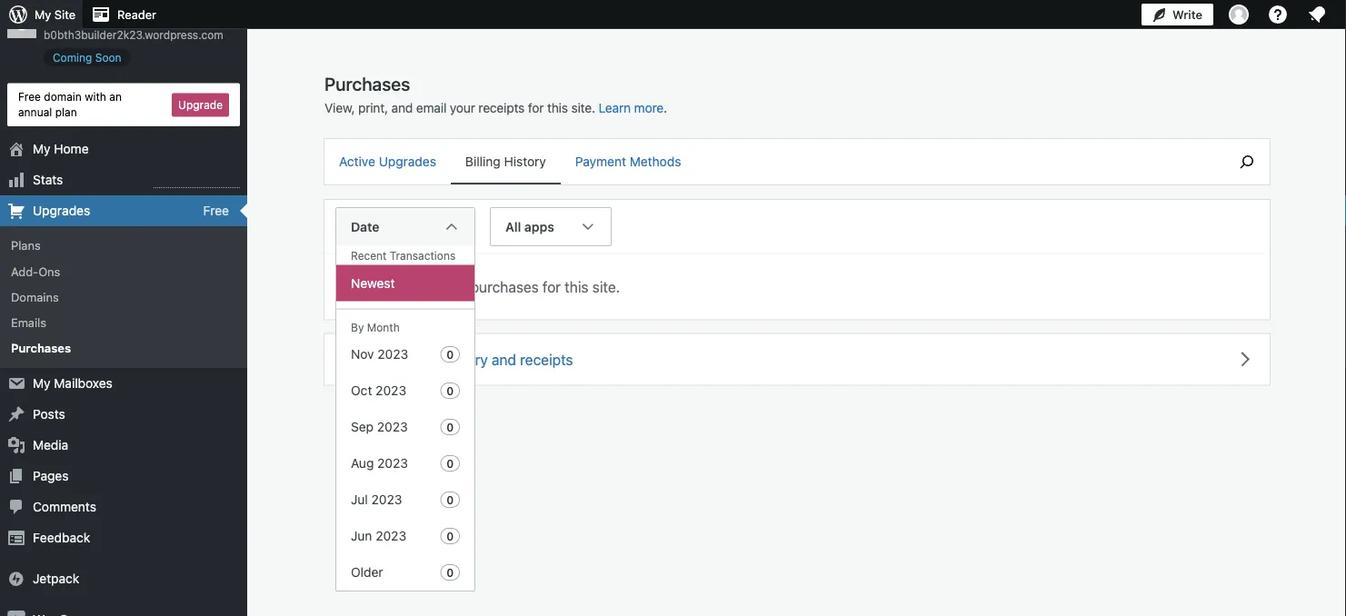 Task type: vqa. For each thing, say whether or not it's contained in the screenshot.
main content
no



Task type: describe. For each thing, give the bounding box(es) containing it.
stats
[[33, 172, 63, 187]]

img image inside jetpack link
[[7, 570, 25, 588]]

billing
[[465, 154, 501, 169]]

emails
[[11, 316, 46, 329]]

my for my mailboxes
[[33, 376, 51, 391]]

purchases view, print, and email your receipts for this site. learn more .
[[325, 73, 667, 115]]

billing history link
[[451, 139, 561, 183]]

nov 2023
[[351, 347, 408, 362]]

emails link
[[0, 310, 247, 335]]

coming
[[53, 51, 92, 64]]

no
[[450, 278, 467, 296]]

free domain with an annual plan
[[18, 90, 122, 118]]

sep
[[351, 420, 374, 435]]

help image
[[1268, 4, 1289, 25]]

site. inside purchases view, print, and email your receipts for this site. learn more .
[[571, 100, 596, 115]]

soon
[[95, 51, 121, 64]]

site inside site title b0bth3builder2k23.wordpress.com
[[44, 10, 66, 25]]

month
[[367, 321, 400, 334]]

by
[[351, 321, 364, 334]]

0 for jun 2023
[[447, 530, 454, 543]]

payment methods
[[575, 154, 681, 169]]

oct 2023
[[351, 383, 407, 398]]

my home link
[[0, 134, 247, 165]]

with
[[85, 90, 106, 103]]

date
[[351, 219, 380, 234]]

0 for older
[[447, 566, 454, 579]]

receipts inside the view all billing history and receipts link
[[520, 351, 573, 368]]

jun 2023
[[351, 529, 407, 544]]

site title b0bth3builder2k23.wordpress.com
[[44, 10, 223, 41]]

site inside my site "link"
[[54, 8, 76, 21]]

domains
[[11, 290, 59, 304]]

mailboxes
[[54, 376, 113, 391]]

menu inside purchases main content
[[325, 139, 1216, 185]]

billing history
[[465, 154, 546, 169]]

email
[[416, 100, 447, 115]]

all apps
[[506, 219, 554, 234]]

upgrade
[[178, 98, 223, 111]]

have
[[375, 278, 406, 296]]

write link
[[1142, 0, 1214, 29]]

1 vertical spatial site.
[[593, 278, 620, 296]]

my profile image
[[1229, 5, 1249, 25]]

posts link
[[0, 399, 247, 430]]

open search image
[[1225, 151, 1270, 173]]

an
[[109, 90, 122, 103]]

this inside purchases view, print, and email your receipts for this site. learn more .
[[547, 100, 568, 115]]

.
[[664, 100, 667, 115]]

oct
[[351, 383, 372, 398]]

purchases for purchases view, print, and email your receipts for this site. learn more .
[[325, 73, 410, 94]]

nov
[[351, 347, 374, 362]]

my home
[[33, 141, 89, 156]]

aug 2023
[[351, 456, 408, 471]]

2023 for sep 2023
[[377, 420, 408, 435]]

ons
[[38, 264, 60, 278]]

purchases for purchases
[[11, 341, 71, 355]]

recent
[[351, 250, 387, 262]]

view
[[346, 351, 378, 368]]

newest link
[[336, 265, 475, 301]]

my for my site
[[35, 8, 51, 21]]

purchases link
[[0, 335, 247, 361]]

add-ons
[[11, 264, 60, 278]]

upgrades inside purchases main content
[[379, 154, 436, 169]]

my mailboxes
[[33, 376, 113, 391]]

active upgrades link
[[325, 139, 451, 183]]

history
[[504, 154, 546, 169]]

plans
[[11, 239, 41, 252]]

all apps button
[[490, 207, 612, 302]]

highest hourly views 0 image
[[154, 176, 240, 188]]

jul 2023
[[351, 492, 402, 507]]

jun
[[351, 529, 372, 544]]

2023 for oct 2023
[[376, 383, 407, 398]]

feedback
[[33, 531, 90, 546]]

transactions
[[390, 250, 456, 262]]

aug
[[351, 456, 374, 471]]

1 vertical spatial this
[[565, 278, 589, 296]]

domain
[[44, 90, 82, 103]]

all
[[506, 219, 521, 234]]

billing
[[400, 351, 439, 368]]

coming soon
[[53, 51, 121, 64]]

plans link
[[0, 233, 247, 258]]

jul
[[351, 492, 368, 507]]

domains link
[[0, 284, 247, 310]]

payment methods link
[[561, 139, 696, 183]]

upgrade button
[[172, 93, 229, 117]]

annual plan
[[18, 106, 77, 118]]

made
[[410, 278, 446, 296]]

media
[[33, 438, 68, 453]]



Task type: locate. For each thing, give the bounding box(es) containing it.
receipts
[[479, 100, 525, 115], [520, 351, 573, 368]]

1 vertical spatial receipts
[[520, 351, 573, 368]]

7 0 from the top
[[447, 566, 454, 579]]

active upgrades
[[339, 154, 436, 169]]

2023 right 'aug'
[[377, 456, 408, 471]]

all
[[382, 351, 397, 368]]

reader
[[117, 8, 156, 21]]

by month
[[351, 321, 400, 334]]

posts
[[33, 407, 65, 422]]

purchases inside purchases view, print, and email your receipts for this site. learn more .
[[325, 73, 410, 94]]

my left title
[[35, 8, 51, 21]]

view all billing history and receipts link
[[325, 334, 1270, 385]]

newest
[[351, 276, 395, 291]]

for up history
[[528, 100, 544, 115]]

sep 2023
[[351, 420, 408, 435]]

site.
[[571, 100, 596, 115], [593, 278, 620, 296]]

site up coming
[[54, 8, 76, 21]]

purchases
[[471, 278, 539, 296]]

1 vertical spatial purchases
[[11, 341, 71, 355]]

add-ons link
[[0, 258, 247, 284]]

0 vertical spatial for
[[528, 100, 544, 115]]

free down highest hourly views 0 image
[[203, 203, 229, 218]]

2 0 from the top
[[447, 385, 454, 397]]

receipts right your on the left
[[479, 100, 525, 115]]

None search field
[[1225, 139, 1270, 185]]

my site link
[[0, 0, 83, 29]]

this right purchases
[[565, 278, 589, 296]]

purchases down emails
[[11, 341, 71, 355]]

free
[[18, 90, 41, 103], [203, 203, 229, 218]]

2 vertical spatial my
[[33, 376, 51, 391]]

1 vertical spatial free
[[203, 203, 229, 218]]

0 for oct 2023
[[447, 385, 454, 397]]

and
[[392, 100, 413, 115], [492, 351, 516, 368]]

1 vertical spatial upgrades
[[33, 203, 90, 218]]

0 for nov 2023
[[447, 348, 454, 361]]

and right print,
[[392, 100, 413, 115]]

upgrades down stats
[[33, 203, 90, 218]]

pages
[[33, 469, 69, 484]]

older
[[351, 565, 383, 580]]

2023 right "oct" at the bottom left
[[376, 383, 407, 398]]

purchases up print,
[[325, 73, 410, 94]]

title
[[70, 10, 95, 25]]

0 vertical spatial and
[[392, 100, 413, 115]]

0 vertical spatial my
[[35, 8, 51, 21]]

add-
[[11, 264, 38, 278]]

site
[[54, 8, 76, 21], [44, 10, 66, 25]]

your
[[450, 100, 475, 115]]

1 horizontal spatial upgrades
[[379, 154, 436, 169]]

active
[[339, 154, 375, 169]]

learn more
[[599, 100, 664, 115]]

4 0 from the top
[[447, 457, 454, 470]]

payment
[[575, 154, 626, 169]]

my up posts
[[33, 376, 51, 391]]

0 horizontal spatial purchases
[[11, 341, 71, 355]]

media link
[[0, 430, 247, 461]]

my site
[[35, 8, 76, 21]]

site left title
[[44, 10, 66, 25]]

purchases main content
[[325, 72, 1270, 592]]

2023 for jul 2023
[[372, 492, 402, 507]]

menu
[[325, 139, 1216, 185]]

0 horizontal spatial upgrades
[[33, 203, 90, 218]]

free up annual plan
[[18, 90, 41, 103]]

free for free
[[203, 203, 229, 218]]

my mailboxes link
[[0, 368, 247, 399]]

0 vertical spatial site.
[[571, 100, 596, 115]]

for inside purchases view, print, and email your receipts for this site. learn more .
[[528, 100, 544, 115]]

1 vertical spatial and
[[492, 351, 516, 368]]

you
[[346, 278, 371, 296]]

jetpack
[[33, 572, 79, 587]]

for right purchases
[[543, 278, 561, 296]]

2023 down 'month'
[[378, 347, 408, 362]]

this
[[547, 100, 568, 115], [565, 278, 589, 296]]

learn more link
[[599, 100, 664, 115]]

5 0 from the top
[[447, 494, 454, 506]]

1 horizontal spatial and
[[492, 351, 516, 368]]

feedback link
[[0, 523, 247, 554]]

my inside "link"
[[35, 8, 51, 21]]

0 for aug 2023
[[447, 457, 454, 470]]

date list box
[[336, 246, 476, 592]]

view,
[[325, 100, 355, 115]]

manage your notifications image
[[1307, 4, 1328, 25]]

2 img image from the top
[[7, 611, 25, 616]]

2023
[[378, 347, 408, 362], [376, 383, 407, 398], [377, 420, 408, 435], [377, 456, 408, 471], [372, 492, 402, 507], [376, 529, 407, 544]]

and right history
[[492, 351, 516, 368]]

6 0 from the top
[[447, 530, 454, 543]]

history
[[443, 351, 488, 368]]

b0bth3builder2k23.wordpress.com
[[44, 28, 223, 41]]

comments link
[[0, 492, 247, 523]]

home
[[54, 141, 89, 156]]

0 vertical spatial free
[[18, 90, 41, 103]]

receipts right history
[[520, 351, 573, 368]]

and inside purchases view, print, and email your receipts for this site. learn more .
[[392, 100, 413, 115]]

0 for sep 2023
[[447, 421, 454, 434]]

1 vertical spatial my
[[33, 141, 51, 156]]

receipts inside purchases view, print, and email your receipts for this site. learn more .
[[479, 100, 525, 115]]

img image
[[7, 570, 25, 588], [7, 611, 25, 616]]

2023 right jul
[[372, 492, 402, 507]]

0 vertical spatial purchases
[[325, 73, 410, 94]]

0 for jul 2023
[[447, 494, 454, 506]]

0 horizontal spatial free
[[18, 90, 41, 103]]

apps
[[525, 219, 554, 234]]

2023 right sep
[[377, 420, 408, 435]]

menu containing active upgrades
[[325, 139, 1216, 185]]

jetpack link
[[0, 564, 247, 595]]

pages link
[[0, 461, 247, 492]]

2023 for nov 2023
[[378, 347, 408, 362]]

purchases
[[325, 73, 410, 94], [11, 341, 71, 355]]

recent transactions
[[351, 250, 456, 262]]

0 vertical spatial img image
[[7, 570, 25, 588]]

0 vertical spatial upgrades
[[379, 154, 436, 169]]

stats link
[[0, 165, 247, 196]]

my for my home
[[33, 141, 51, 156]]

none search field inside purchases main content
[[1225, 139, 1270, 185]]

0 horizontal spatial and
[[392, 100, 413, 115]]

reader link
[[83, 0, 164, 29]]

upgrades right active
[[379, 154, 436, 169]]

1 0 from the top
[[447, 348, 454, 361]]

0 vertical spatial receipts
[[479, 100, 525, 115]]

2023 for aug 2023
[[377, 456, 408, 471]]

my left home
[[33, 141, 51, 156]]

1 img image from the top
[[7, 570, 25, 588]]

this left 'learn more' link
[[547, 100, 568, 115]]

free inside free domain with an annual plan
[[18, 90, 41, 103]]

3 0 from the top
[[447, 421, 454, 434]]

1 vertical spatial img image
[[7, 611, 25, 616]]

upgrades
[[379, 154, 436, 169], [33, 203, 90, 218]]

1 horizontal spatial purchases
[[325, 73, 410, 94]]

for
[[528, 100, 544, 115], [543, 278, 561, 296]]

methods
[[630, 154, 681, 169]]

1 horizontal spatial free
[[203, 203, 229, 218]]

my
[[35, 8, 51, 21], [33, 141, 51, 156], [33, 376, 51, 391]]

free for free domain with an annual plan
[[18, 90, 41, 103]]

view all billing history and receipts
[[346, 351, 573, 368]]

write
[[1173, 8, 1203, 21]]

2023 right jun
[[376, 529, 407, 544]]

comments
[[33, 500, 96, 515]]

2023 for jun 2023
[[376, 529, 407, 544]]

0 vertical spatial this
[[547, 100, 568, 115]]

print,
[[358, 100, 388, 115]]

1 vertical spatial for
[[543, 278, 561, 296]]



